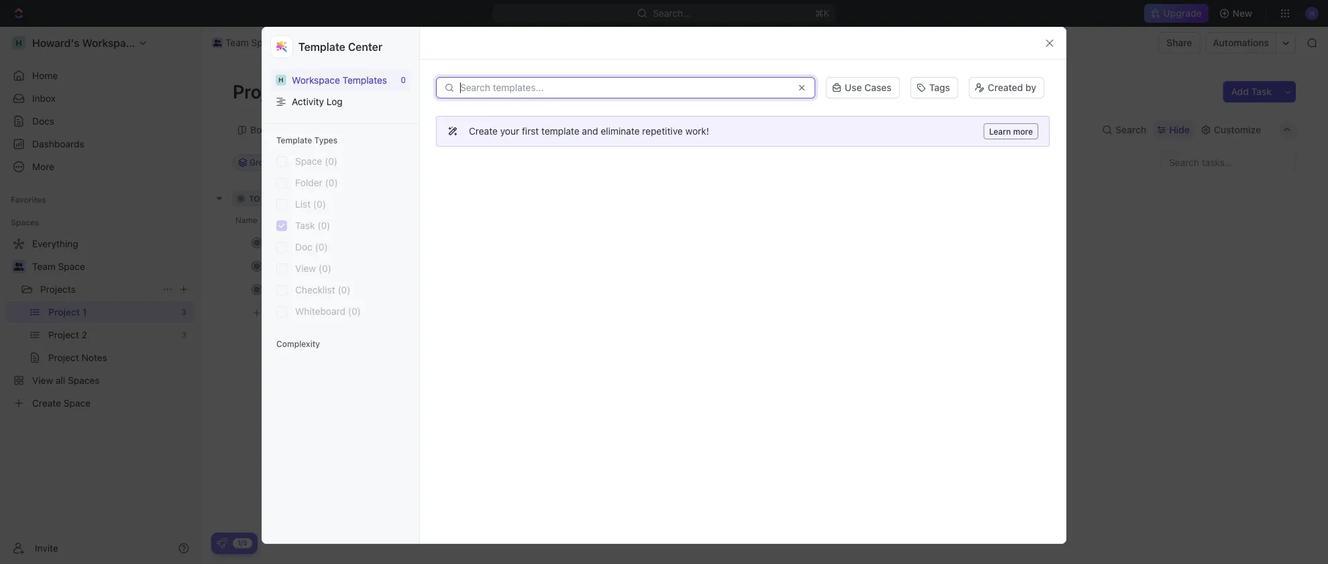Task type: locate. For each thing, give the bounding box(es) containing it.
1 vertical spatial add task button
[[316, 191, 373, 207]]

team space link
[[209, 35, 282, 51], [32, 256, 192, 278]]

user group image inside tree
[[14, 263, 24, 271]]

(0) for view (0)
[[319, 263, 331, 274]]

task
[[1251, 86, 1272, 97], [466, 105, 487, 116], [350, 194, 367, 204], [295, 220, 315, 231], [270, 284, 291, 295], [290, 308, 310, 319]]

folder
[[295, 177, 323, 189]]

1 right h
[[297, 80, 306, 102]]

add down task 3
[[270, 308, 288, 319]]

board link
[[247, 121, 276, 140]]

add task button down task 3
[[264, 306, 315, 322]]

task up ‎task 1 link
[[350, 194, 367, 204]]

0 vertical spatial ‎task
[[270, 237, 291, 248]]

0 horizontal spatial team space
[[32, 261, 85, 272]]

2 horizontal spatial add task
[[1231, 86, 1272, 97]]

add task up the customize
[[1231, 86, 1272, 97]]

dialog containing task
[[449, 94, 879, 308]]

(0) up view (0)
[[315, 242, 328, 253]]

docs
[[32, 116, 54, 127]]

customize
[[1214, 124, 1261, 135]]

‎task up ‎task 2
[[270, 237, 291, 248]]

0 horizontal spatial user group image
[[14, 263, 24, 271]]

whiteboard for whiteboard (0)
[[295, 306, 345, 317]]

1 vertical spatial doc
[[295, 242, 312, 253]]

0 vertical spatial user group image
[[213, 40, 222, 46]]

list down folder
[[295, 199, 311, 210]]

0 horizontal spatial projects
[[40, 284, 76, 295]]

(0) right folder
[[325, 177, 338, 189]]

0 vertical spatial projects link
[[290, 35, 345, 51]]

customize button
[[1196, 121, 1265, 140]]

upgrade
[[1163, 8, 1202, 19]]

0
[[401, 75, 406, 85]]

add task down the 'folder (0)' in the left top of the page
[[332, 194, 367, 204]]

1 ‎task from the top
[[270, 237, 291, 248]]

learn more
[[989, 127, 1033, 136]]

0 horizontal spatial whiteboard
[[295, 306, 345, 317]]

(0) for list (0)
[[313, 199, 326, 210]]

0 horizontal spatial doc
[[295, 242, 312, 253]]

template up space (0)
[[276, 135, 312, 145]]

3
[[290, 194, 295, 204], [293, 284, 299, 295]]

(0) down task 3 link
[[348, 306, 361, 317]]

1
[[404, 37, 408, 48], [297, 80, 306, 102], [293, 237, 298, 248]]

⌘k
[[815, 8, 830, 19]]

project 1 up '0'
[[370, 37, 408, 48]]

share
[[1166, 37, 1192, 48]]

0 vertical spatial add task button
[[1223, 81, 1280, 103]]

project 1
[[370, 37, 408, 48], [233, 80, 310, 102]]

1 horizontal spatial add task
[[332, 194, 367, 204]]

team space
[[225, 37, 278, 48], [32, 261, 85, 272]]

None checkbox
[[276, 178, 287, 189], [276, 199, 287, 210], [276, 221, 287, 231], [276, 285, 287, 296], [276, 178, 287, 189], [276, 199, 287, 210], [276, 221, 287, 231], [276, 285, 287, 296]]

tree
[[5, 233, 195, 414]]

team space down spaces
[[32, 261, 85, 272]]

add down the 'folder (0)' in the left top of the page
[[332, 194, 347, 204]]

user group image inside team space link
[[213, 40, 222, 46]]

‎task 1 link
[[267, 233, 465, 253]]

whiteboard up repetitive
[[632, 105, 684, 116]]

1 vertical spatial add task
[[332, 194, 367, 204]]

do
[[262, 194, 274, 204]]

space inside tree
[[58, 261, 85, 272]]

(0) for task (0)
[[317, 220, 330, 231]]

0 horizontal spatial add task
[[270, 308, 310, 319]]

board
[[250, 124, 276, 135]]

1 horizontal spatial /
[[348, 37, 351, 48]]

2 horizontal spatial add
[[1231, 86, 1249, 97]]

1 vertical spatial team
[[32, 261, 56, 272]]

1 vertical spatial projects
[[40, 284, 76, 295]]

add task button up the customize
[[1223, 81, 1280, 103]]

3 down view
[[293, 284, 299, 295]]

/ left project 1 link
[[348, 37, 351, 48]]

inbox link
[[5, 88, 195, 109]]

new button
[[1214, 3, 1260, 24]]

1 horizontal spatial team space
[[225, 37, 278, 48]]

dashboards
[[32, 139, 84, 150]]

1 vertical spatial project 1
[[233, 80, 310, 102]]

use
[[845, 82, 862, 93]]

add task button down the 'folder (0)' in the left top of the page
[[316, 191, 373, 207]]

add task button
[[1223, 81, 1280, 103], [316, 191, 373, 207], [264, 306, 315, 322]]

chat button
[[595, 95, 616, 126]]

1 horizontal spatial team space link
[[209, 35, 282, 51]]

2 vertical spatial space
[[58, 261, 85, 272]]

project up '0'
[[370, 37, 402, 48]]

(0) down types
[[325, 156, 337, 167]]

0 vertical spatial list
[[301, 124, 317, 135]]

space
[[251, 37, 278, 48], [295, 156, 322, 167], [58, 261, 85, 272]]

2 vertical spatial 1
[[293, 237, 298, 248]]

search...
[[653, 8, 691, 19]]

project 1 up the board
[[233, 80, 310, 102]]

1 vertical spatial add
[[332, 194, 347, 204]]

(0)
[[325, 156, 337, 167], [325, 177, 338, 189], [313, 199, 326, 210], [317, 220, 330, 231], [315, 242, 328, 253], [319, 263, 331, 274], [338, 285, 350, 296], [348, 306, 361, 317]]

2 ‎task from the top
[[270, 261, 291, 272]]

0 horizontal spatial add
[[270, 308, 288, 319]]

0 vertical spatial project
[[370, 37, 402, 48]]

‎task 2 link
[[267, 257, 465, 276]]

home
[[32, 70, 58, 81]]

template types
[[276, 135, 338, 145]]

(0) right view
[[319, 263, 331, 274]]

user group image
[[213, 40, 222, 46], [14, 263, 24, 271]]

task 3
[[270, 284, 299, 295]]

templates
[[343, 74, 387, 86]]

1 horizontal spatial team
[[225, 37, 249, 48]]

search button
[[1098, 121, 1150, 140]]

workspace
[[292, 74, 340, 86]]

0 horizontal spatial /
[[284, 37, 287, 48]]

doc up 'your'
[[503, 105, 520, 116]]

0 vertical spatial doc
[[503, 105, 520, 116]]

team space up howard's workspace, , element
[[225, 37, 278, 48]]

1 horizontal spatial projects
[[306, 37, 342, 48]]

project
[[370, 37, 402, 48], [233, 80, 293, 102]]

inbox
[[32, 93, 56, 104]]

0 vertical spatial team space link
[[209, 35, 282, 51]]

(0) for folder (0)
[[325, 177, 338, 189]]

team
[[225, 37, 249, 48], [32, 261, 56, 272]]

1 up 2
[[293, 237, 298, 248]]

table link
[[454, 121, 480, 140]]

1 vertical spatial projects link
[[40, 279, 157, 300]]

0 vertical spatial project 1
[[370, 37, 408, 48]]

0 horizontal spatial projects link
[[40, 279, 157, 300]]

1 vertical spatial team space
[[32, 261, 85, 272]]

projects
[[306, 37, 342, 48], [40, 284, 76, 295]]

0 horizontal spatial space
[[58, 261, 85, 272]]

1 horizontal spatial whiteboard
[[632, 105, 684, 116]]

2 horizontal spatial space
[[295, 156, 322, 167]]

share button
[[1158, 32, 1200, 54]]

1 horizontal spatial user group image
[[213, 40, 222, 46]]

/ up howard's workspace, , element
[[284, 37, 287, 48]]

0 horizontal spatial team
[[32, 261, 56, 272]]

0 vertical spatial 1
[[404, 37, 408, 48]]

1 up '0'
[[404, 37, 408, 48]]

task (0)
[[295, 220, 330, 231]]

doc up 2
[[295, 242, 312, 253]]

1 vertical spatial team space link
[[32, 256, 192, 278]]

projects link inside tree
[[40, 279, 157, 300]]

0 vertical spatial team space
[[225, 37, 278, 48]]

1 vertical spatial ‎task
[[270, 261, 291, 272]]

1 horizontal spatial doc
[[503, 105, 520, 116]]

projects link
[[290, 35, 345, 51], [40, 279, 157, 300]]

task up the customize
[[1251, 86, 1272, 97]]

repetitive
[[642, 126, 683, 137]]

1 horizontal spatial space
[[251, 37, 278, 48]]

2 vertical spatial add task button
[[264, 306, 315, 322]]

reminder button
[[536, 95, 579, 126]]

/
[[284, 37, 287, 48], [348, 37, 351, 48]]

0 horizontal spatial project 1
[[233, 80, 310, 102]]

more
[[1013, 127, 1033, 136]]

1 vertical spatial template
[[276, 135, 312, 145]]

0 horizontal spatial project
[[233, 80, 293, 102]]

‎task left 2
[[270, 261, 291, 272]]

add
[[1231, 86, 1249, 97], [332, 194, 347, 204], [270, 308, 288, 319]]

dialog
[[449, 94, 879, 308]]

‎task
[[270, 237, 291, 248], [270, 261, 291, 272]]

1 vertical spatial list
[[295, 199, 311, 210]]

whiteboard down checklist (0)
[[295, 306, 345, 317]]

task up "table"
[[466, 105, 487, 116]]

favorites
[[11, 195, 46, 205]]

(0) for checklist (0)
[[338, 285, 350, 296]]

gantt
[[407, 124, 432, 135]]

0 vertical spatial template
[[298, 41, 345, 53]]

template for template center
[[298, 41, 345, 53]]

create
[[469, 126, 498, 137]]

(0) down the 'folder (0)' in the left top of the page
[[313, 199, 326, 210]]

use cases
[[845, 82, 892, 93]]

doc
[[503, 105, 520, 116], [295, 242, 312, 253]]

add up the customize
[[1231, 86, 1249, 97]]

0 vertical spatial whiteboard
[[632, 105, 684, 116]]

0 vertical spatial add
[[1231, 86, 1249, 97]]

template up workspace
[[298, 41, 345, 53]]

None checkbox
[[276, 156, 287, 167], [276, 242, 287, 253], [276, 264, 287, 274], [276, 307, 287, 317], [276, 156, 287, 167], [276, 242, 287, 253], [276, 264, 287, 274], [276, 307, 287, 317]]

2
[[293, 261, 299, 272]]

‎task 1
[[270, 237, 298, 248]]

add task down task 3
[[270, 308, 310, 319]]

1 vertical spatial whiteboard
[[295, 306, 345, 317]]

cases
[[864, 82, 892, 93]]

2 vertical spatial add
[[270, 308, 288, 319]]

(0) up doc (0)
[[317, 220, 330, 231]]

project up the board
[[233, 80, 293, 102]]

automations button
[[1206, 33, 1276, 53]]

created by
[[988, 82, 1036, 93]]

checklist (0)
[[295, 285, 350, 296]]

dashboards link
[[5, 133, 195, 155]]

task down the "checklist"
[[290, 308, 310, 319]]

(0) for doc (0)
[[315, 242, 328, 253]]

(0) up whiteboard (0)
[[338, 285, 350, 296]]

team space link inside tree
[[32, 256, 192, 278]]

1/5
[[237, 540, 247, 547]]

list down the activity
[[301, 124, 317, 135]]

0 horizontal spatial team space link
[[32, 256, 192, 278]]

1 horizontal spatial add
[[332, 194, 347, 204]]

list for list
[[301, 124, 317, 135]]

hide
[[1169, 124, 1190, 135]]

tree containing team space
[[5, 233, 195, 414]]

2 vertical spatial add task
[[270, 308, 310, 319]]

1 vertical spatial user group image
[[14, 263, 24, 271]]

3 left list (0)
[[290, 194, 295, 204]]



Task type: describe. For each thing, give the bounding box(es) containing it.
learn
[[989, 127, 1011, 136]]

log
[[327, 96, 343, 107]]

task down list (0)
[[295, 220, 315, 231]]

(0) for space (0)
[[325, 156, 337, 167]]

search
[[1115, 124, 1146, 135]]

whiteboard for whiteboard
[[632, 105, 684, 116]]

whiteboard (0)
[[295, 306, 361, 317]]

projects inside tree
[[40, 284, 76, 295]]

0 vertical spatial team
[[225, 37, 249, 48]]

onboarding checklist button element
[[217, 539, 227, 549]]

doc button
[[503, 95, 520, 126]]

table
[[456, 124, 480, 135]]

to
[[249, 194, 260, 204]]

team space inside tree
[[32, 261, 85, 272]]

invite
[[35, 543, 58, 554]]

center
[[348, 41, 382, 53]]

by
[[1025, 82, 1036, 93]]

spaces
[[11, 218, 39, 227]]

task 3 link
[[267, 280, 465, 300]]

Search templates... text field
[[460, 82, 788, 93]]

task button
[[466, 95, 487, 126]]

learn more link
[[984, 123, 1038, 140]]

calendar
[[342, 124, 382, 135]]

tree inside sidebar navigation
[[5, 233, 195, 414]]

activity log
[[292, 96, 343, 107]]

whiteboard button
[[632, 95, 684, 126]]

0 vertical spatial projects
[[306, 37, 342, 48]]

complexity
[[276, 339, 320, 349]]

created
[[988, 82, 1023, 93]]

(0) for whiteboard (0)
[[348, 306, 361, 317]]

doc (0)
[[295, 242, 328, 253]]

types
[[314, 135, 338, 145]]

1 / from the left
[[284, 37, 287, 48]]

view (0)
[[295, 263, 331, 274]]

sidebar navigation
[[0, 27, 201, 565]]

list for list (0)
[[295, 199, 311, 210]]

project 1 link
[[353, 35, 412, 51]]

0 vertical spatial 3
[[290, 194, 295, 204]]

team inside tree
[[32, 261, 56, 272]]

h
[[278, 76, 284, 84]]

first
[[522, 126, 539, 137]]

tags button
[[905, 76, 963, 100]]

list link
[[299, 121, 317, 140]]

task down ‎task 2
[[270, 284, 291, 295]]

onboarding checklist button image
[[217, 539, 227, 549]]

home link
[[5, 65, 195, 87]]

doc for doc (0)
[[295, 242, 312, 253]]

automations
[[1213, 37, 1269, 48]]

1 vertical spatial project
[[233, 80, 293, 102]]

workspace templates
[[292, 74, 387, 86]]

doc for doc
[[503, 105, 520, 116]]

favorites button
[[5, 192, 51, 208]]

eliminate
[[601, 126, 640, 137]]

1 vertical spatial space
[[295, 156, 322, 167]]

template
[[541, 126, 579, 137]]

2 / from the left
[[348, 37, 351, 48]]

reminder
[[536, 105, 579, 116]]

‎task for ‎task 2
[[270, 261, 291, 272]]

use cases button
[[826, 77, 900, 99]]

activity log button
[[270, 91, 411, 113]]

tags button
[[910, 77, 958, 99]]

list (0)
[[295, 199, 326, 210]]

hide button
[[1153, 121, 1194, 140]]

folder (0)
[[295, 177, 338, 189]]

chat
[[595, 105, 616, 116]]

1 horizontal spatial projects link
[[290, 35, 345, 51]]

0 vertical spatial add task
[[1231, 86, 1272, 97]]

work!
[[685, 126, 709, 137]]

space (0)
[[295, 156, 337, 167]]

tags
[[929, 82, 950, 93]]

new
[[1233, 8, 1252, 19]]

and
[[582, 126, 598, 137]]

calendar link
[[339, 121, 382, 140]]

docs link
[[5, 111, 195, 132]]

activity
[[292, 96, 324, 107]]

your
[[500, 126, 519, 137]]

template for template types
[[276, 135, 312, 145]]

howard's workspace, , element
[[276, 75, 286, 85]]

‎task 2
[[270, 261, 299, 272]]

upgrade link
[[1144, 4, 1208, 23]]

1 vertical spatial 3
[[293, 284, 299, 295]]

Search tasks... text field
[[1161, 153, 1295, 173]]

created by button
[[969, 77, 1044, 99]]

1 horizontal spatial project 1
[[370, 37, 408, 48]]

1 vertical spatial 1
[[297, 80, 306, 102]]

checklist
[[295, 285, 335, 296]]

0 vertical spatial space
[[251, 37, 278, 48]]

gantt link
[[404, 121, 432, 140]]

to do
[[249, 194, 274, 204]]

create your first template and eliminate repetitive work!
[[469, 126, 709, 137]]

‎task for ‎task 1
[[270, 237, 291, 248]]

view
[[295, 263, 316, 274]]

1 horizontal spatial project
[[370, 37, 402, 48]]

created by button
[[963, 76, 1050, 100]]

use cases button
[[821, 76, 905, 100]]



Task type: vqa. For each thing, say whether or not it's contained in the screenshot.
Home
yes



